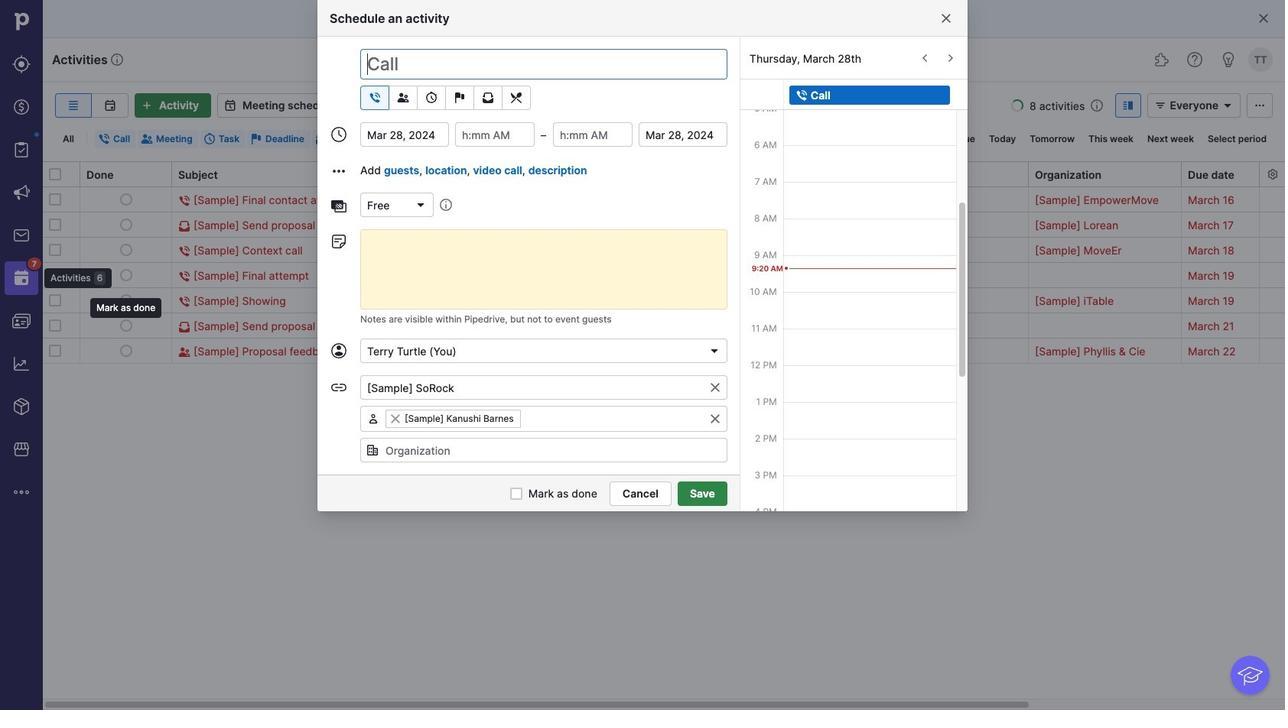 Task type: locate. For each thing, give the bounding box(es) containing it.
0 horizontal spatial info image
[[111, 54, 123, 66]]

row
[[43, 187, 1285, 213], [43, 212, 1285, 239], [43, 237, 1285, 263], [43, 262, 1285, 289], [43, 288, 1285, 314], [43, 313, 1285, 339], [43, 338, 1285, 364]]

more actions image
[[1251, 99, 1269, 112]]

5 row from the top
[[43, 288, 1285, 314]]

none field organization
[[360, 438, 727, 463]]

dialog
[[0, 0, 1285, 711]]

2 vertical spatial info image
[[440, 199, 452, 211]]

2 horizontal spatial info image
[[1091, 99, 1103, 112]]

sales inbox image
[[12, 226, 31, 245]]

color undefined image
[[12, 269, 31, 288]]

1 horizontal spatial info image
[[440, 199, 452, 211]]

color primary inverted image
[[138, 99, 156, 112]]

menu item
[[0, 257, 43, 300]]

0 vertical spatial info image
[[111, 54, 123, 66]]

close image
[[940, 12, 952, 24]]

None field
[[360, 193, 434, 217], [360, 339, 727, 363], [360, 376, 727, 400], [360, 406, 727, 432], [360, 438, 727, 463], [360, 193, 434, 217], [360, 339, 727, 363], [360, 406, 727, 432]]

1 vertical spatial info image
[[1091, 99, 1103, 112]]

color primary image
[[451, 92, 469, 104], [507, 92, 526, 104], [342, 96, 361, 115], [221, 99, 239, 112], [98, 133, 110, 145], [203, 133, 215, 145], [315, 133, 327, 145], [365, 133, 377, 145], [330, 162, 348, 181], [120, 194, 132, 206], [178, 195, 190, 207], [330, 197, 348, 216], [178, 220, 190, 233], [120, 244, 132, 256], [178, 246, 190, 258], [49, 269, 61, 282], [49, 295, 61, 307], [120, 295, 132, 307], [49, 320, 61, 332], [120, 320, 132, 332], [49, 345, 61, 357], [178, 347, 190, 359], [389, 413, 402, 425], [709, 413, 721, 425], [366, 444, 379, 457], [510, 488, 522, 500]]

1 row from the top
[[43, 187, 1285, 213]]

list image
[[64, 99, 83, 112]]

knowledge center bot, also known as kc bot is an onboarding assistant that allows you to see the list of onboarding items in one place for quick and easy reference. this improves your in-app experience. image
[[1231, 657, 1270, 695]]

menu
[[0, 0, 112, 711]]

sales assistant image
[[1219, 50, 1238, 69]]

color undefined image
[[12, 141, 31, 159]]

None text field
[[360, 122, 449, 147], [639, 122, 727, 147], [521, 408, 727, 431], [360, 122, 449, 147], [639, 122, 727, 147], [521, 408, 727, 431]]

color primary image
[[1258, 12, 1270, 24], [366, 92, 384, 104], [394, 92, 412, 104], [422, 92, 441, 104], [479, 92, 497, 104], [1152, 99, 1170, 112], [1219, 99, 1237, 112], [330, 125, 348, 144], [141, 133, 153, 145], [250, 133, 262, 145], [851, 168, 864, 180], [49, 168, 61, 181], [49, 194, 61, 206], [415, 199, 427, 211], [49, 219, 61, 231], [120, 219, 132, 231], [330, 233, 348, 251], [49, 244, 61, 256], [120, 269, 132, 282], [178, 271, 190, 283], [178, 296, 190, 308], [178, 321, 190, 334], [330, 342, 348, 360], [120, 345, 132, 357], [708, 345, 720, 357], [330, 379, 348, 397], [709, 382, 721, 394], [367, 413, 379, 425]]

2 row from the top
[[43, 212, 1285, 239]]

Call text field
[[360, 49, 727, 80]]

Search Pipedrive field
[[505, 44, 780, 75]]

4 row from the top
[[43, 262, 1285, 289]]

info image
[[111, 54, 123, 66], [1091, 99, 1103, 112], [440, 199, 452, 211]]

contacts image
[[12, 312, 31, 330]]

leads image
[[12, 55, 31, 73]]

marketplace image
[[12, 441, 31, 459]]

grid
[[43, 161, 1285, 711]]



Task type: describe. For each thing, give the bounding box(es) containing it.
products image
[[12, 398, 31, 416]]

h:mm AM text field
[[553, 122, 633, 147]]

campaigns image
[[12, 184, 31, 202]]

color primary image inside deal or lead field
[[709, 382, 721, 394]]

previous day image
[[916, 52, 934, 64]]

deals image
[[12, 98, 31, 116]]

7 row from the top
[[43, 338, 1285, 364]]

color primary inverted image
[[795, 89, 808, 101]]

Organization text field
[[360, 438, 727, 463]]

3 row from the top
[[43, 237, 1285, 263]]

open details in full view image
[[1119, 99, 1138, 112]]

quick add image
[[799, 50, 817, 69]]

6 row from the top
[[43, 313, 1285, 339]]

quick help image
[[1186, 50, 1204, 69]]

Deal or Lead text field
[[360, 376, 727, 400]]

next day image
[[942, 52, 960, 64]]

color secondary image
[[1266, 168, 1279, 181]]

color primary image inside organization field
[[366, 444, 379, 457]]

home image
[[10, 10, 33, 33]]

h:mm AM text field
[[455, 122, 535, 147]]

more image
[[12, 483, 31, 502]]

calendar image
[[101, 99, 119, 112]]

insights image
[[12, 355, 31, 373]]

none field deal or lead
[[360, 376, 727, 400]]



Task type: vqa. For each thing, say whether or not it's contained in the screenshot.
Insights icon
yes



